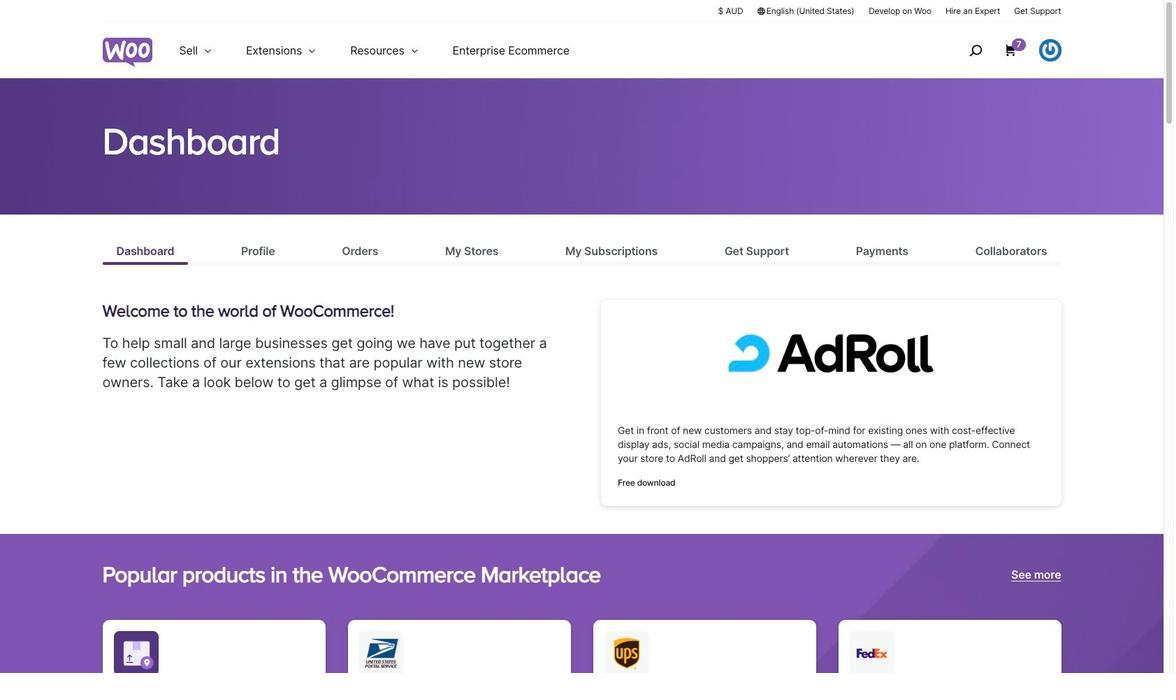 Task type: vqa. For each thing, say whether or not it's contained in the screenshot.
Service navigation menu element at the top
yes



Task type: describe. For each thing, give the bounding box(es) containing it.
open account menu image
[[1040, 39, 1062, 62]]

service navigation menu element
[[940, 28, 1062, 73]]



Task type: locate. For each thing, give the bounding box(es) containing it.
search image
[[965, 39, 988, 62]]



